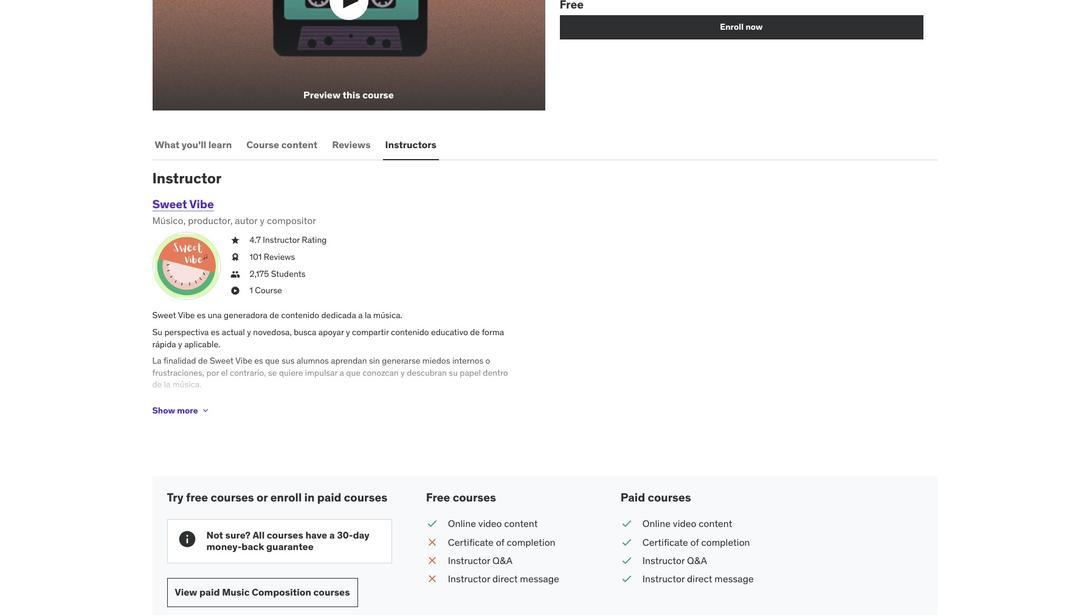 Task type: vqa. For each thing, say whether or not it's contained in the screenshot.
Spirituality
no



Task type: locate. For each thing, give the bounding box(es) containing it.
1 vertical spatial xsmall image
[[200, 406, 210, 416]]

0 horizontal spatial content
[[281, 138, 318, 151]]

0 vertical spatial paid
[[317, 491, 342, 506]]

músico,
[[152, 215, 186, 227]]

música.
[[373, 310, 402, 321], [173, 380, 202, 391]]

2 instructor q&a from the left
[[643, 555, 707, 567]]

apoyar
[[318, 327, 344, 338]]

online
[[448, 518, 476, 530], [643, 518, 671, 530]]

online video content
[[448, 518, 538, 530], [643, 518, 732, 530]]

vibe up contrario, at left bottom
[[235, 356, 252, 367]]

1 certificate of completion from the left
[[448, 537, 556, 549]]

1 horizontal spatial online video content
[[643, 518, 732, 530]]

xsmall image for 4.7 instructor rating
[[230, 235, 240, 247]]

video down the free courses
[[478, 518, 502, 530]]

certificate of completion down the free courses
[[448, 537, 556, 549]]

instructor q&a
[[448, 555, 513, 567], [643, 555, 707, 567]]

1 message from the left
[[520, 574, 559, 586]]

1 vertical spatial que
[[346, 368, 360, 379]]

0 horizontal spatial completion
[[507, 537, 556, 549]]

paid right in
[[317, 491, 342, 506]]

su
[[449, 368, 458, 379]]

y right autor
[[260, 215, 265, 227]]

2 online from the left
[[643, 518, 671, 530]]

sure?
[[225, 530, 251, 542]]

a down aprendan
[[340, 368, 344, 379]]

1 horizontal spatial que
[[265, 356, 280, 367]]

1 vertical spatial reviews
[[264, 252, 295, 263]]

what you'll learn button
[[152, 130, 234, 160]]

paid
[[317, 491, 342, 506], [199, 587, 220, 599]]

course
[[246, 138, 279, 151], [255, 285, 282, 296]]

papel
[[460, 368, 481, 379]]

2 completion from the left
[[701, 537, 750, 549]]

content for paid courses
[[699, 518, 732, 530]]

1 horizontal spatial la
[[365, 310, 371, 321]]

2,175 students
[[250, 268, 306, 279]]

sweet inside sweet vibe músico, productor, autor y compositor
[[152, 197, 187, 212]]

generarse
[[382, 356, 420, 367]]

0 horizontal spatial direct
[[493, 574, 518, 586]]

la up compartir
[[365, 310, 371, 321]]

instructor direct message
[[448, 574, 559, 586], [643, 574, 754, 586]]

a left partir
[[253, 396, 257, 407]]

1 horizontal spatial of
[[691, 537, 699, 549]]

certificate of completion down paid courses
[[643, 537, 750, 549]]

contenido up busca
[[281, 310, 319, 321]]

video for paid courses
[[673, 518, 697, 530]]

xsmall image left 101
[[230, 252, 240, 264]]

1 horizontal spatial música.
[[373, 310, 402, 321]]

1 vertical spatial sweet
[[152, 310, 176, 321]]

impulsar
[[305, 368, 338, 379]]

vibe up productor,
[[189, 197, 214, 212]]

0 vertical spatial course
[[246, 138, 279, 151]]

0 vertical spatial vibe
[[189, 197, 214, 212]]

2 online video content from the left
[[643, 518, 732, 530]]

que left partir
[[237, 396, 251, 407]]

1 horizontal spatial certificate of completion
[[643, 537, 750, 549]]

courses inside 'link'
[[313, 587, 350, 599]]

0 horizontal spatial música.
[[173, 380, 202, 391]]

paid inside 'link'
[[199, 587, 220, 599]]

busca
[[294, 327, 316, 338]]

online down paid courses
[[643, 518, 671, 530]]

2 certificate of completion from the left
[[643, 537, 750, 549]]

0 vertical spatial música.
[[373, 310, 402, 321]]

1 completion from the left
[[507, 537, 556, 549]]

conocimiento,
[[325, 396, 378, 407]]

vibe
[[189, 197, 214, 212], [178, 310, 195, 321], [235, 356, 252, 367]]

1 horizontal spatial q&a
[[687, 555, 707, 567]]

1 vertical spatial vibe
[[178, 310, 195, 321]]

0 vertical spatial reviews
[[332, 138, 371, 151]]

you'll
[[182, 138, 206, 151]]

2 of from the left
[[691, 537, 699, 549]]

2 xsmall image from the top
[[230, 252, 240, 264]]

q&a
[[493, 555, 513, 567], [687, 555, 707, 567]]

de up por
[[198, 356, 208, 367]]

1 instructor q&a from the left
[[448, 555, 513, 567]]

forma
[[482, 327, 504, 338]]

partir
[[259, 396, 280, 407]]

la
[[152, 356, 162, 367]]

importante
[[182, 396, 224, 407]]

1 direct from the left
[[493, 574, 518, 586]]

sweet up su
[[152, 310, 176, 321]]

xsmall image right the 'more'
[[200, 406, 210, 416]]

sweet up el
[[210, 356, 234, 367]]

reviews button
[[330, 130, 373, 160]]

rating
[[302, 235, 327, 246]]

2 q&a from the left
[[687, 555, 707, 567]]

que down aprendan
[[346, 368, 360, 379]]

online down the free courses
[[448, 518, 476, 530]]

online for free
[[448, 518, 476, 530]]

0 horizontal spatial q&a
[[493, 555, 513, 567]]

es right 'importante'
[[226, 396, 235, 407]]

video down paid courses
[[673, 518, 697, 530]]

online video content down the free courses
[[448, 518, 538, 530]]

a up compartir
[[358, 310, 363, 321]]

y down generarse
[[401, 368, 405, 379]]

course right the learn
[[246, 138, 279, 151]]

q&a for free courses
[[493, 555, 513, 567]]

message
[[520, 574, 559, 586], [715, 574, 754, 586]]

compositor
[[267, 215, 316, 227]]

0 horizontal spatial certificate of completion
[[448, 537, 556, 549]]

of for paid courses
[[691, 537, 699, 549]]

1 online video content from the left
[[448, 518, 538, 530]]

xsmall image left '4.7'
[[230, 235, 240, 247]]

xsmall image for 1 course
[[230, 285, 240, 297]]

contenido
[[281, 310, 319, 321], [391, 327, 429, 338]]

la
[[365, 310, 371, 321], [164, 380, 171, 391]]

guarantee
[[266, 541, 314, 554]]

y down perspectiva
[[178, 339, 182, 350]]

paid right view
[[199, 587, 220, 599]]

1 horizontal spatial contenido
[[391, 327, 429, 338]]

completion for free courses
[[507, 537, 556, 549]]

now
[[746, 21, 763, 32]]

courses
[[211, 491, 254, 506], [344, 491, 387, 506], [453, 491, 496, 506], [648, 491, 691, 506], [267, 530, 303, 542], [313, 587, 350, 599]]

0 vertical spatial xsmall image
[[230, 235, 240, 247]]

de
[[270, 310, 279, 321], [470, 327, 480, 338], [198, 356, 208, 367], [152, 380, 162, 391], [282, 396, 292, 407]]

of down the free courses
[[496, 537, 504, 549]]

1 video from the left
[[478, 518, 502, 530]]

2 horizontal spatial content
[[699, 518, 732, 530]]

sweet vibe image
[[152, 232, 220, 301]]

vibe up perspectiva
[[178, 310, 195, 321]]

direct
[[493, 574, 518, 586], [687, 574, 712, 586]]

y right actual on the left bottom of the page
[[247, 327, 251, 338]]

0 horizontal spatial online
[[448, 518, 476, 530]]

courses left the "or"
[[211, 491, 254, 506]]

in
[[304, 491, 315, 506]]

1 xsmall image from the top
[[230, 235, 240, 247]]

de up novedosa,
[[270, 310, 279, 321]]

1 online from the left
[[448, 518, 476, 530]]

vibe inside sweet vibe músico, productor, autor y compositor
[[189, 197, 214, 212]]

2 vertical spatial que
[[237, 396, 251, 407]]

reviews up 2,175 students
[[264, 252, 295, 263]]

certificate of completion for free courses
[[448, 537, 556, 549]]

0 horizontal spatial message
[[520, 574, 559, 586]]

0 vertical spatial xsmall image
[[230, 268, 240, 280]]

la down frustraciones,
[[164, 380, 171, 391]]

2 direct from the left
[[687, 574, 712, 586]]

0 horizontal spatial video
[[478, 518, 502, 530]]

1 horizontal spatial instructor q&a
[[643, 555, 707, 567]]

sin
[[369, 356, 380, 367]]

101
[[250, 252, 262, 263]]

small image
[[426, 536, 438, 550], [621, 536, 633, 550], [426, 555, 438, 568], [621, 555, 633, 568], [426, 573, 438, 587]]

certificate down the free courses
[[448, 537, 494, 549]]

0 horizontal spatial online video content
[[448, 518, 538, 530]]

courses right all in the left bottom of the page
[[267, 530, 303, 542]]

1 horizontal spatial content
[[504, 518, 538, 530]]

0 horizontal spatial of
[[496, 537, 504, 549]]

que
[[265, 356, 280, 367], [346, 368, 360, 379], [237, 396, 251, 407]]

2 message from the left
[[715, 574, 754, 586]]

xsmall image left 1
[[230, 285, 240, 297]]

1 instructor direct message from the left
[[448, 574, 559, 586]]

xsmall image
[[230, 268, 240, 280], [200, 406, 210, 416]]

2 instructor direct message from the left
[[643, 574, 754, 586]]

of
[[496, 537, 504, 549], [691, 537, 699, 549]]

content inside course content button
[[281, 138, 318, 151]]

música. up compartir
[[373, 310, 402, 321]]

si
[[479, 396, 485, 407]]

contenido up generarse
[[391, 327, 429, 338]]

0 vertical spatial contenido
[[281, 310, 319, 321]]

aplicable.
[[184, 339, 220, 350]]

1 vertical spatial paid
[[199, 587, 220, 599]]

2 vertical spatial xsmall image
[[230, 285, 240, 297]]

1 horizontal spatial completion
[[701, 537, 750, 549]]

xsmall image left 2,175
[[230, 268, 240, 280]]

not
[[206, 530, 223, 542]]

0 horizontal spatial instructor direct message
[[448, 574, 559, 586]]

course right 1
[[255, 285, 282, 296]]

3 xsmall image from the top
[[230, 285, 240, 297]]

2 vertical spatial sweet
[[210, 356, 234, 367]]

instructor q&a for free courses
[[448, 555, 513, 567]]

0 horizontal spatial certificate
[[448, 537, 494, 549]]

1 horizontal spatial direct
[[687, 574, 712, 586]]

completion
[[507, 537, 556, 549], [701, 537, 750, 549]]

of down paid courses
[[691, 537, 699, 549]]

what you'll learn
[[155, 138, 232, 151]]

0 vertical spatial que
[[265, 356, 280, 367]]

que up se
[[265, 356, 280, 367]]

sweet up 'músico,'
[[152, 197, 187, 212]]

view
[[175, 587, 197, 599]]

0 horizontal spatial paid
[[199, 587, 220, 599]]

autor
[[235, 215, 258, 227]]

1 q&a from the left
[[493, 555, 513, 567]]

online for paid
[[643, 518, 671, 530]]

small image
[[426, 518, 438, 531], [621, 518, 633, 531], [621, 573, 633, 587]]

reviews
[[332, 138, 371, 151], [264, 252, 295, 263]]

courses right composition
[[313, 587, 350, 599]]

courses right paid
[[648, 491, 691, 506]]

1 certificate from the left
[[448, 537, 494, 549]]

alumnos
[[297, 356, 329, 367]]

1 vertical spatial música.
[[173, 380, 202, 391]]

xsmall image
[[230, 235, 240, 247], [230, 252, 240, 264], [230, 285, 240, 297]]

1 horizontal spatial video
[[673, 518, 697, 530]]

dedicada
[[321, 310, 356, 321]]

certificate down paid courses
[[643, 537, 688, 549]]

1 vertical spatial xsmall image
[[230, 252, 240, 264]]

1 of from the left
[[496, 537, 504, 549]]

1 horizontal spatial online
[[643, 518, 671, 530]]

a
[[358, 310, 363, 321], [340, 368, 344, 379], [253, 396, 257, 407], [472, 396, 477, 407], [329, 530, 335, 542]]

2 video from the left
[[673, 518, 697, 530]]

online video content down paid courses
[[643, 518, 732, 530]]

1 vertical spatial la
[[164, 380, 171, 391]]

2 certificate from the left
[[643, 537, 688, 549]]

1 horizontal spatial instructor direct message
[[643, 574, 754, 586]]

música. down frustraciones,
[[173, 380, 202, 391]]

0 horizontal spatial xsmall image
[[200, 406, 210, 416]]

0 vertical spatial sweet
[[152, 197, 187, 212]]

1 horizontal spatial message
[[715, 574, 754, 586]]

content for free courses
[[504, 518, 538, 530]]

certificate of completion for paid courses
[[643, 537, 750, 549]]

a left 30-
[[329, 530, 335, 542]]

courses inside not sure? all courses have a 30-day money-back guarantee
[[267, 530, 303, 542]]

certificate
[[448, 537, 494, 549], [643, 537, 688, 549]]

reviews down this
[[332, 138, 371, 151]]

small image for free courses
[[426, 518, 438, 531]]

1 horizontal spatial certificate
[[643, 537, 688, 549]]

es up contrario, at left bottom
[[254, 356, 263, 367]]

compartir
[[352, 327, 389, 338]]

1 horizontal spatial reviews
[[332, 138, 371, 151]]

o
[[486, 356, 490, 367]]

0 horizontal spatial instructor q&a
[[448, 555, 513, 567]]



Task type: describe. For each thing, give the bounding box(es) containing it.
enroll
[[720, 21, 744, 32]]

frustraciones,
[[152, 368, 204, 379]]

leal
[[457, 396, 470, 407]]

of for free courses
[[496, 537, 504, 549]]

2,175
[[250, 268, 269, 279]]

101 reviews
[[250, 252, 295, 263]]

composition
[[252, 587, 311, 599]]

finalidad
[[164, 356, 196, 367]]

try
[[167, 491, 183, 506]]

small image for paid courses
[[621, 518, 633, 531]]

se
[[268, 368, 277, 379]]

instructors button
[[383, 130, 439, 160]]

a inside not sure? all courses have a 30-day money-back guarantee
[[329, 530, 335, 542]]

vibe for sweet vibe músico, productor, autor y compositor
[[189, 197, 214, 212]]

1
[[250, 285, 253, 296]]

una
[[208, 310, 222, 321]]

2 vertical spatial vibe
[[235, 356, 252, 367]]

instructor direct message for paid courses
[[643, 574, 754, 586]]

music
[[222, 587, 250, 599]]

más
[[164, 396, 180, 407]]

educativo
[[431, 327, 468, 338]]

view paid music composition courses link
[[167, 579, 358, 608]]

internos
[[452, 356, 484, 367]]

courses right free
[[453, 491, 496, 506]]

aprendan
[[331, 356, 367, 367]]

quiere
[[279, 368, 303, 379]]

preview this course button
[[152, 0, 545, 111]]

dentro
[[483, 368, 508, 379]]

hagan
[[402, 396, 426, 407]]

q&a for paid courses
[[687, 555, 707, 567]]

nuestro
[[294, 396, 323, 407]]

0 horizontal spatial la
[[164, 380, 171, 391]]

productor,
[[188, 215, 233, 227]]

course content button
[[244, 130, 320, 160]]

xsmall image for 101 reviews
[[230, 252, 240, 264]]

mismos.
[[152, 408, 184, 419]]

all
[[253, 530, 265, 542]]

money-
[[206, 541, 242, 554]]

learn
[[208, 138, 232, 151]]

instructor q&a for paid courses
[[643, 555, 707, 567]]

0 horizontal spatial que
[[237, 396, 251, 407]]

direct for free courses
[[493, 574, 518, 586]]

descubran
[[407, 368, 447, 379]]

es down the una
[[211, 327, 220, 338]]

certificate for free
[[448, 537, 494, 549]]

view paid music composition courses
[[175, 587, 350, 599]]

preview
[[303, 89, 341, 101]]

rápida
[[152, 339, 176, 350]]

enroll now button
[[560, 15, 923, 39]]

sweet vibe músico, productor, autor y compositor
[[152, 197, 316, 227]]

instructor direct message for free courses
[[448, 574, 559, 586]]

1 horizontal spatial xsmall image
[[230, 268, 240, 280]]

reviews inside button
[[332, 138, 371, 151]]

show more
[[152, 406, 198, 416]]

course
[[363, 89, 394, 101]]

paid
[[621, 491, 645, 506]]

free courses
[[426, 491, 496, 506]]

2 horizontal spatial que
[[346, 368, 360, 379]]

message for free courses
[[520, 574, 559, 586]]

free
[[426, 491, 450, 506]]

música
[[428, 396, 455, 407]]

this
[[343, 89, 360, 101]]

0 horizontal spatial contenido
[[281, 310, 319, 321]]

1 horizontal spatial paid
[[317, 491, 342, 506]]

1 vertical spatial contenido
[[391, 327, 429, 338]]

what
[[155, 138, 180, 151]]

4.7
[[250, 235, 261, 246]]

contrario,
[[230, 368, 266, 379]]

de up lo
[[152, 380, 162, 391]]

not sure? all courses have a 30-day money-back guarantee
[[206, 530, 370, 554]]

direct for paid courses
[[687, 574, 712, 586]]

enroll
[[270, 491, 302, 506]]

1 vertical spatial course
[[255, 285, 282, 296]]

vibe for sweet vibe es una generadora de contenido dedicada a la música. su perspectiva es actual y novedosa, busca apoyar y compartir contenido educativo de forma rápida y aplicable. la finalidad de sweet vibe es que sus alumnos aprendan sin generarse miedos internos o frustraciones, por el contrario, se quiere impulsar a que conozcan y descubran su papel dentro de la música. lo más importante es que a partir de nuestro conocimiento, ellos  hagan música leal a si mismos.
[[178, 310, 195, 321]]

online video content for free courses
[[448, 518, 538, 530]]

es left the una
[[197, 310, 206, 321]]

miedos
[[422, 356, 450, 367]]

have
[[305, 530, 327, 542]]

a left si
[[472, 396, 477, 407]]

sweet for sweet vibe músico, productor, autor y compositor
[[152, 197, 187, 212]]

try free courses or enroll in paid courses
[[167, 491, 387, 506]]

day
[[353, 530, 370, 542]]

de left forma
[[470, 327, 480, 338]]

conozcan
[[363, 368, 399, 379]]

more
[[177, 406, 198, 416]]

novedosa,
[[253, 327, 292, 338]]

su
[[152, 327, 162, 338]]

de right partir
[[282, 396, 292, 407]]

certificate for paid
[[643, 537, 688, 549]]

lo
[[152, 396, 162, 407]]

message for paid courses
[[715, 574, 754, 586]]

xsmall image inside show more button
[[200, 406, 210, 416]]

course content
[[246, 138, 318, 151]]

video for free courses
[[478, 518, 502, 530]]

online video content for paid courses
[[643, 518, 732, 530]]

generadora
[[224, 310, 268, 321]]

students
[[271, 268, 306, 279]]

sus
[[282, 356, 295, 367]]

show
[[152, 406, 175, 416]]

enroll now
[[720, 21, 763, 32]]

show more button
[[152, 399, 210, 423]]

courses up day
[[344, 491, 387, 506]]

or
[[257, 491, 268, 506]]

y inside sweet vibe músico, productor, autor y compositor
[[260, 215, 265, 227]]

completion for paid courses
[[701, 537, 750, 549]]

back
[[242, 541, 264, 554]]

0 horizontal spatial reviews
[[264, 252, 295, 263]]

paid courses
[[621, 491, 691, 506]]

instructors
[[385, 138, 437, 151]]

por
[[206, 368, 219, 379]]

y right apoyar
[[346, 327, 350, 338]]

0 vertical spatial la
[[365, 310, 371, 321]]

perspectiva
[[164, 327, 209, 338]]

sweet for sweet vibe es una generadora de contenido dedicada a la música. su perspectiva es actual y novedosa, busca apoyar y compartir contenido educativo de forma rápida y aplicable. la finalidad de sweet vibe es que sus alumnos aprendan sin generarse miedos internos o frustraciones, por el contrario, se quiere impulsar a que conozcan y descubran su papel dentro de la música. lo más importante es que a partir de nuestro conocimiento, ellos  hagan música leal a si mismos.
[[152, 310, 176, 321]]

el
[[221, 368, 228, 379]]

course inside button
[[246, 138, 279, 151]]

free
[[186, 491, 208, 506]]

actual
[[222, 327, 245, 338]]



